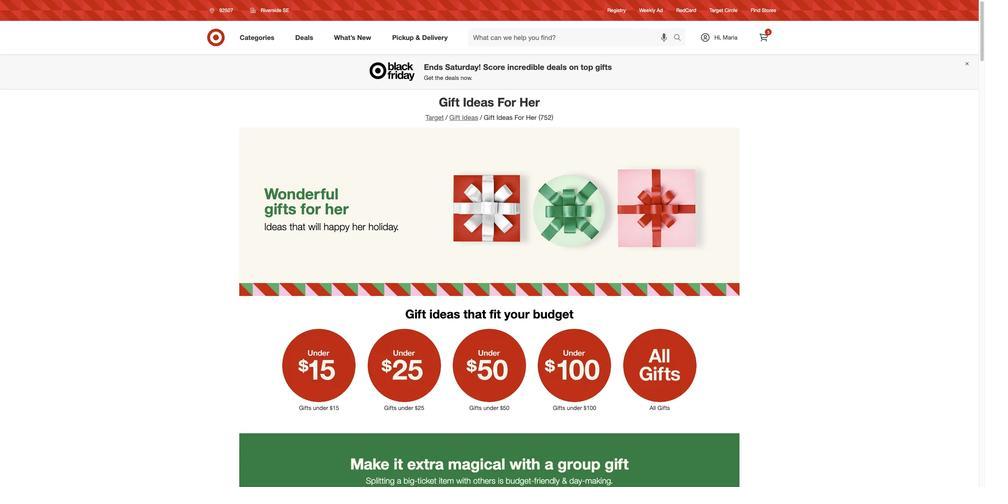 Task type: vqa. For each thing, say whether or not it's contained in the screenshot.
reg corresponding to $3.50
no



Task type: locate. For each thing, give the bounding box(es) containing it.
categories link
[[233, 28, 285, 47]]

ticket
[[418, 476, 437, 487]]

gifts under $100 link
[[532, 328, 617, 413]]

pickup & delivery link
[[385, 28, 458, 47]]

0 horizontal spatial deals
[[445, 74, 459, 81]]

for
[[497, 95, 516, 110], [515, 113, 524, 122]]

target circle link
[[710, 7, 738, 14]]

What can we help you find? suggestions appear below search field
[[468, 28, 676, 47]]

under left $15
[[313, 405, 328, 412]]

splitting
[[366, 476, 395, 487]]

0 vertical spatial target
[[710, 7, 723, 14]]

with up "budget-"
[[510, 455, 540, 474]]

her
[[325, 200, 349, 219], [352, 221, 366, 233]]

(752)
[[539, 113, 553, 122]]

your
[[504, 307, 530, 322]]

/ right target link in the top of the page
[[445, 113, 448, 122]]

1 horizontal spatial deals
[[547, 62, 567, 72]]

gifts left for
[[264, 200, 296, 219]]

/
[[445, 113, 448, 122], [480, 113, 482, 122]]

92507 button
[[204, 3, 242, 18]]

1 horizontal spatial /
[[480, 113, 482, 122]]

is
[[498, 476, 504, 487]]

1 horizontal spatial with
[[510, 455, 540, 474]]

0 vertical spatial &
[[416, 33, 420, 42]]

pickup
[[392, 33, 414, 42]]

3 gifts from the left
[[469, 405, 482, 412]]

ideas inside wonderful gifts for her ideas that will happy her holiday.
[[264, 221, 287, 233]]

all
[[650, 405, 656, 412]]

0 horizontal spatial her
[[325, 200, 349, 219]]

circle
[[725, 7, 738, 14]]

ends
[[424, 62, 443, 72]]

2 under from the left
[[398, 405, 413, 412]]

now.
[[461, 74, 472, 81]]

gifts under $100
[[553, 405, 596, 412]]

budget-
[[506, 476, 534, 487]]

0 vertical spatial that
[[289, 221, 306, 233]]

4 under from the left
[[567, 405, 582, 412]]

deals
[[547, 62, 567, 72], [445, 74, 459, 81]]

2 gifts from the left
[[384, 405, 397, 412]]

0 vertical spatial gifts
[[595, 62, 612, 72]]

3 link
[[755, 28, 773, 47]]

gifts left $50
[[469, 405, 482, 412]]

deals
[[295, 33, 313, 42]]

1 under from the left
[[313, 405, 328, 412]]

with right item
[[456, 476, 471, 487]]

deals right the
[[445, 74, 459, 81]]

1 horizontal spatial that
[[464, 307, 486, 322]]

1 horizontal spatial &
[[562, 476, 567, 487]]

0 horizontal spatial with
[[456, 476, 471, 487]]

1 vertical spatial a
[[397, 476, 401, 487]]

1 vertical spatial gifts
[[264, 200, 296, 219]]

ideas left 'will' at top left
[[264, 221, 287, 233]]

gifts under $50 link
[[447, 328, 532, 413]]

that left 'will' at top left
[[289, 221, 306, 233]]

gifts right top
[[595, 62, 612, 72]]

gift
[[439, 95, 460, 110], [449, 113, 460, 122], [484, 113, 495, 122], [405, 307, 426, 322]]

gift right gift ideas link
[[484, 113, 495, 122]]

& left day-
[[562, 476, 567, 487]]

gifts left $25
[[384, 405, 397, 412]]

gifts left $15
[[299, 405, 311, 412]]

that inside wonderful gifts for her ideas that will happy her holiday.
[[289, 221, 306, 233]]

under left $50
[[483, 405, 499, 412]]

1 gifts from the left
[[299, 405, 311, 412]]

1 vertical spatial with
[[456, 476, 471, 487]]

a left the big-
[[397, 476, 401, 487]]

gift
[[605, 455, 629, 474]]

0 vertical spatial her
[[519, 95, 540, 110]]

all gifts
[[650, 405, 670, 412]]

ideas
[[463, 95, 494, 110], [462, 113, 478, 122], [496, 113, 513, 122], [264, 221, 287, 233]]

gifts inside the ends saturday! score incredible deals on top gifts get the deals now.
[[595, 62, 612, 72]]

target
[[710, 7, 723, 14], [426, 113, 444, 122]]

what's
[[334, 33, 355, 42]]

0 vertical spatial a
[[545, 455, 553, 474]]

/ right gift ideas link
[[480, 113, 482, 122]]

1 horizontal spatial target
[[710, 7, 723, 14]]

big-
[[404, 476, 418, 487]]

gifts right all
[[658, 405, 670, 412]]

0 horizontal spatial gifts
[[264, 200, 296, 219]]

target left gift ideas link
[[426, 113, 444, 122]]

under left $25
[[398, 405, 413, 412]]

under for $15
[[313, 405, 328, 412]]

gifts
[[595, 62, 612, 72], [264, 200, 296, 219]]

0 horizontal spatial target
[[426, 113, 444, 122]]

under
[[313, 405, 328, 412], [398, 405, 413, 412], [483, 405, 499, 412], [567, 405, 582, 412]]

deals left on
[[547, 62, 567, 72]]

that
[[289, 221, 306, 233], [464, 307, 486, 322]]

1 vertical spatial target
[[426, 113, 444, 122]]

ideas up gift ideas link
[[463, 95, 494, 110]]

her up '(752)'
[[519, 95, 540, 110]]

$100
[[584, 405, 596, 412]]

& right the pickup
[[416, 33, 420, 42]]

others
[[473, 476, 496, 487]]

with
[[510, 455, 540, 474], [456, 476, 471, 487]]

new
[[357, 33, 371, 42]]

0 horizontal spatial /
[[445, 113, 448, 122]]

se
[[283, 7, 289, 13]]

gifts left $100
[[553, 405, 565, 412]]

her
[[519, 95, 540, 110], [526, 113, 537, 122]]

for down the ends saturday! score incredible deals on top gifts get the deals now.
[[497, 95, 516, 110]]

gift up gift ideas link
[[439, 95, 460, 110]]

target left circle
[[710, 7, 723, 14]]

extra
[[407, 455, 444, 474]]

gifts under $25
[[384, 405, 424, 412]]

delivery
[[422, 33, 448, 42]]

4 gifts from the left
[[553, 405, 565, 412]]

fit
[[490, 307, 501, 322]]

gift left ideas
[[405, 307, 426, 322]]

0 horizontal spatial &
[[416, 33, 420, 42]]

search
[[670, 34, 690, 42]]

3 under from the left
[[483, 405, 499, 412]]

score
[[483, 62, 505, 72]]

ideas
[[429, 307, 460, 322]]

1 / from the left
[[445, 113, 448, 122]]

her up happy
[[325, 200, 349, 219]]

item
[[439, 476, 454, 487]]

target circle
[[710, 7, 738, 14]]

her right happy
[[352, 221, 366, 233]]

categories
[[240, 33, 274, 42]]

5 gifts from the left
[[658, 405, 670, 412]]

under left $100
[[567, 405, 582, 412]]

1 vertical spatial for
[[515, 113, 524, 122]]

0 horizontal spatial that
[[289, 221, 306, 233]]

0 vertical spatial with
[[510, 455, 540, 474]]

1 vertical spatial &
[[562, 476, 567, 487]]

0 vertical spatial her
[[325, 200, 349, 219]]

2 / from the left
[[480, 113, 482, 122]]

0 vertical spatial for
[[497, 95, 516, 110]]

$15
[[330, 405, 339, 412]]

gifts
[[299, 405, 311, 412], [384, 405, 397, 412], [469, 405, 482, 412], [553, 405, 565, 412], [658, 405, 670, 412]]

1 vertical spatial her
[[352, 221, 366, 233]]

that left fit
[[464, 307, 486, 322]]

weekly ad
[[639, 7, 663, 14]]

a up "friendly"
[[545, 455, 553, 474]]

1 vertical spatial deals
[[445, 74, 459, 81]]

0 horizontal spatial a
[[397, 476, 401, 487]]

1 horizontal spatial gifts
[[595, 62, 612, 72]]

registry
[[607, 7, 626, 14]]

for left '(752)'
[[515, 113, 524, 122]]

her left '(752)'
[[526, 113, 537, 122]]

target inside gift ideas for her target / gift ideas / gift ideas for her (752)
[[426, 113, 444, 122]]

find
[[751, 7, 761, 14]]

gifts for gifts under $50
[[469, 405, 482, 412]]



Task type: describe. For each thing, give the bounding box(es) containing it.
weekly
[[639, 7, 655, 14]]

wonderful
[[264, 185, 339, 203]]

gifts for gifts under $15
[[299, 405, 311, 412]]

0 vertical spatial deals
[[547, 62, 567, 72]]

gifts inside "link"
[[658, 405, 670, 412]]

incredible
[[507, 62, 544, 72]]

gift ideas link
[[449, 113, 478, 122]]

1 vertical spatial her
[[526, 113, 537, 122]]

hi,
[[714, 34, 721, 41]]

deals link
[[288, 28, 324, 47]]

ideas right target link in the top of the page
[[462, 113, 478, 122]]

all gifts link
[[617, 328, 702, 413]]

saturday!
[[445, 62, 481, 72]]

under for $100
[[567, 405, 582, 412]]

top
[[581, 62, 593, 72]]

happy
[[324, 221, 350, 233]]

riverside se button
[[245, 3, 295, 18]]

gift ideas for her target / gift ideas / gift ideas for her (752)
[[426, 95, 553, 122]]

gifts for gifts under $25
[[384, 405, 397, 412]]

1 vertical spatial that
[[464, 307, 486, 322]]

redcard link
[[676, 7, 696, 14]]

make
[[350, 455, 389, 474]]

gifts under $25 link
[[362, 328, 447, 413]]

92507
[[219, 7, 233, 13]]

$25
[[415, 405, 424, 412]]

for
[[301, 200, 321, 219]]

1 horizontal spatial her
[[352, 221, 366, 233]]

group
[[558, 455, 601, 474]]

will
[[308, 221, 321, 233]]

under for $50
[[483, 405, 499, 412]]

gifts under $50
[[469, 405, 510, 412]]

hi, maria
[[714, 34, 738, 41]]

riverside
[[261, 7, 281, 13]]

weekly ad link
[[639, 7, 663, 14]]

on
[[569, 62, 579, 72]]

budget
[[533, 307, 574, 322]]

maria
[[723, 34, 738, 41]]

magical
[[448, 455, 505, 474]]

redcard
[[676, 7, 696, 14]]

the
[[435, 74, 443, 81]]

making.
[[585, 476, 613, 487]]

gifts under $15
[[299, 405, 339, 412]]

$50
[[500, 405, 510, 412]]

riverside se
[[261, 7, 289, 13]]

it
[[394, 455, 403, 474]]

target link
[[426, 113, 444, 122]]

gifts for gifts under $100
[[553, 405, 565, 412]]

& inside pickup & delivery link
[[416, 33, 420, 42]]

search button
[[670, 28, 690, 48]]

gift right target link in the top of the page
[[449, 113, 460, 122]]

get
[[424, 74, 433, 81]]

friendly
[[534, 476, 560, 487]]

under for $25
[[398, 405, 413, 412]]

gifts under $15 link
[[276, 328, 362, 413]]

registry link
[[607, 7, 626, 14]]

gift ideas that fit your budget
[[405, 307, 574, 322]]

ad
[[657, 7, 663, 14]]

pickup & delivery
[[392, 33, 448, 42]]

wonderful gifts for her ideas that will happy her holiday.
[[264, 185, 399, 233]]

holiday.
[[368, 221, 399, 233]]

what's new link
[[327, 28, 382, 47]]

gifts inside wonderful gifts for her ideas that will happy her holiday.
[[264, 200, 296, 219]]

ends saturday! score incredible deals on top gifts get the deals now.
[[424, 62, 612, 81]]

find stores
[[751, 7, 776, 14]]

stores
[[762, 7, 776, 14]]

make it extra magical with a group gift splitting a big-ticket item with others is budget-friendly & day-making.
[[350, 455, 629, 487]]

1 horizontal spatial a
[[545, 455, 553, 474]]

find stores link
[[751, 7, 776, 14]]

day-
[[569, 476, 585, 487]]

ideas right gift ideas link
[[496, 113, 513, 122]]

3
[[767, 30, 770, 35]]

& inside make it extra magical with a group gift splitting a big-ticket item with others is budget-friendly & day-making.
[[562, 476, 567, 487]]

what's new
[[334, 33, 371, 42]]



